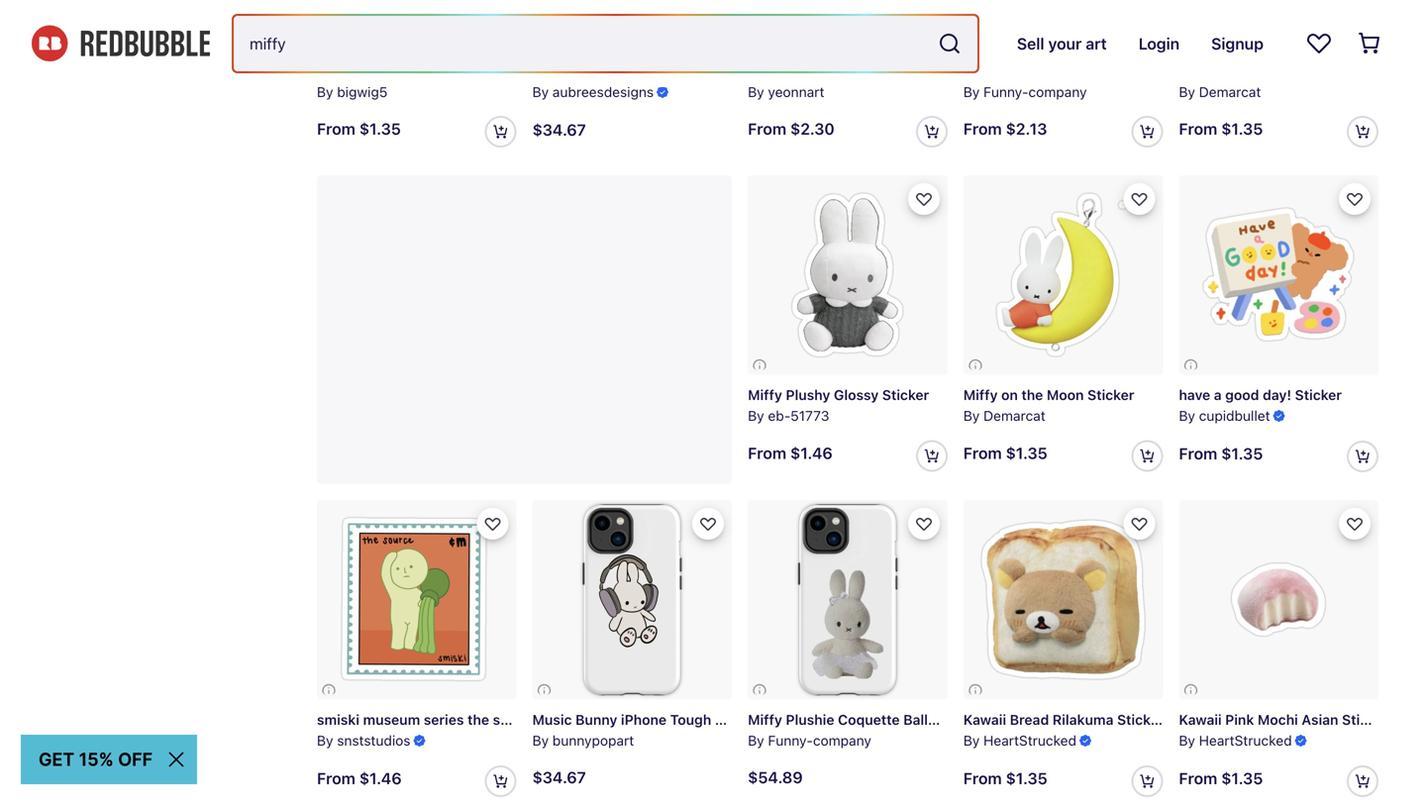 Task type: describe. For each thing, give the bounding box(es) containing it.
1 vertical spatial the
[[468, 712, 489, 728]]

a for sweet
[[786, 63, 794, 79]]

sticker inside miffy on the moon sticker by demarcat
[[1088, 387, 1135, 403]]

snststudios
[[337, 732, 411, 749]]

series
[[424, 712, 464, 728]]

eb-
[[768, 408, 791, 424]]

music
[[532, 712, 572, 728]]

miffy plushy glossy sticker image
[[748, 175, 948, 375]]

bunny inside music bunny iphone tough case by bunnypopart
[[576, 712, 617, 728]]

miffy
[[532, 63, 567, 79]]

sticker inside miffy scarf plushie sticker by funny-company
[[1093, 63, 1140, 79]]

51773
[[791, 408, 829, 424]]

yeonnart
[[768, 83, 825, 100]]

miffy for miffy scarf plushie sticker by funny-company
[[964, 63, 998, 79]]

mochi
[[1258, 712, 1298, 728]]

miffy a sweet little bunny sticker by yeonnart
[[748, 63, 972, 100]]

sticker inside miffy plushy glossy sticker by eb-51773
[[882, 387, 929, 403]]

aubreesdesigns
[[553, 83, 654, 100]]

pink
[[1225, 712, 1254, 728]]

$2.30
[[790, 119, 835, 138]]

$34.67 for miffy plushie iphone tough case
[[532, 120, 586, 139]]

day!
[[1263, 387, 1292, 403]]

sticker right day!
[[1295, 387, 1342, 403]]

company inside miffy scarf plushie sticker by funny-company
[[1029, 83, 1087, 100]]

by inside music bunny iphone tough case by bunnypopart
[[532, 732, 549, 749]]

Search term search field
[[234, 16, 930, 71]]

funny- inside miffy plushie coquette ballerina iphone tough case by funny-company
[[768, 732, 813, 749]]

by aubreesdesigns
[[532, 83, 654, 100]]

have a good day! sticker
[[1179, 387, 1342, 403]]

moon
[[1047, 387, 1084, 403]]

$1.35 for miffy on the moon sticker
[[1006, 444, 1048, 462]]

by demarcat
[[1179, 83, 1261, 100]]

from $1.35 down the by demarcat
[[1179, 119, 1263, 138]]

miffy plushie iphone tough case
[[532, 63, 750, 79]]

miffy for miffy plushy glossy sticker by eb-51773
[[748, 387, 782, 403]]

have
[[1179, 387, 1211, 403]]

from for miffy sushi sticker
[[317, 119, 355, 138]]

redbubble logo image
[[32, 25, 210, 62]]

$1.46 for smiski museum series the source stamp sticker
[[359, 769, 402, 788]]

1 horizontal spatial demarcat
[[1199, 83, 1261, 100]]

a for good
[[1214, 387, 1222, 403]]

bunnypopart
[[553, 732, 634, 749]]

$1.35 for kawaii bread rilakuma sticker sticker
[[1006, 769, 1048, 788]]

by heartstrucked for bread
[[964, 732, 1077, 749]]

miffy on the moon sticker image
[[964, 175, 1163, 375]]

case for music bunny iphone tough case by bunnypopart
[[715, 712, 748, 728]]

scarf
[[1001, 63, 1037, 79]]

plushie
[[571, 63, 619, 79]]

smiski
[[317, 712, 360, 728]]

miffy plushie coquette ballerina iphone tough case image
[[748, 500, 948, 700]]

by inside miffy a sweet little bunny sticker by yeonnart
[[748, 83, 764, 100]]

iphone inside miffy plushie coquette ballerina iphone tough case by funny-company
[[965, 712, 1011, 728]]

ballerina
[[904, 712, 962, 728]]

smiski museum series the source stamp sticker image
[[317, 500, 517, 700]]

have a good day! sticker image
[[1179, 175, 1379, 375]]

music bunny iphone tough case image
[[532, 500, 732, 700]]

tough inside miffy plushie coquette ballerina iphone tough case by funny-company
[[1014, 712, 1055, 728]]

music bunny iphone tough case by bunnypopart
[[532, 712, 748, 749]]

sticker left pink
[[1168, 712, 1215, 728]]

from for miffy on the moon sticker
[[964, 444, 1002, 462]]

miffy for miffy plushie coquette ballerina iphone tough case by funny-company
[[748, 712, 782, 728]]

sticker up bunnypopart
[[587, 712, 634, 728]]

stamp
[[542, 712, 584, 728]]

from for miffy plushy glossy sticker
[[748, 444, 787, 462]]

$1.35 for miffy sushi sticker
[[359, 119, 401, 138]]

by heartstrucked for pink
[[1179, 732, 1292, 749]]

miffy on the moon sticker by demarcat
[[964, 387, 1135, 424]]

plushy
[[786, 387, 830, 403]]

from for kawaii bread rilakuma sticker sticker
[[964, 769, 1002, 788]]

by cupidbullet
[[1179, 408, 1270, 424]]

bunny inside miffy a sweet little bunny sticker by yeonnart
[[880, 63, 922, 79]]

$54.89
[[748, 768, 803, 787]]

$2.13
[[1006, 119, 1047, 138]]

sticker right rilakuma
[[1117, 712, 1164, 728]]

source
[[493, 712, 538, 728]]

asian
[[1302, 712, 1339, 728]]



Task type: vqa. For each thing, say whether or not it's contained in the screenshot.
Avvacumova
no



Task type: locate. For each thing, give the bounding box(es) containing it.
miffy
[[317, 63, 351, 79], [748, 63, 782, 79], [964, 63, 998, 79], [748, 387, 782, 403], [964, 387, 998, 403], [748, 712, 782, 728]]

sticker right scarf
[[1093, 63, 1140, 79]]

$1.46 down snststudios
[[359, 769, 402, 788]]

1 horizontal spatial plushie
[[1041, 63, 1089, 79]]

sweet
[[797, 63, 839, 79]]

case up from $2.30
[[716, 63, 750, 79]]

0 vertical spatial from $1.46
[[748, 444, 833, 462]]

1 horizontal spatial funny-
[[984, 83, 1029, 100]]

miffy up eb-
[[748, 387, 782, 403]]

cupidbullet
[[1199, 408, 1270, 424]]

kawaii pink mochi asian sticker image
[[1179, 500, 1379, 700]]

0 horizontal spatial $1.46
[[359, 769, 402, 788]]

1 horizontal spatial by heartstrucked
[[1179, 732, 1292, 749]]

miffy inside miffy plushy glossy sticker by eb-51773
[[748, 387, 782, 403]]

from $2.13
[[964, 119, 1047, 138]]

None field
[[234, 16, 977, 71]]

kawaii bread rilakuma sticker sticker image
[[964, 500, 1163, 700]]

$34.67 down bunnypopart
[[532, 768, 586, 787]]

from for miffy scarf plushie sticker
[[964, 119, 1002, 138]]

0 horizontal spatial a
[[786, 63, 794, 79]]

0 vertical spatial the
[[1022, 387, 1043, 403]]

by inside miffy on the moon sticker by demarcat
[[964, 408, 980, 424]]

company down coquette
[[813, 732, 872, 749]]

heartstrucked for bread
[[984, 732, 1077, 749]]

the right on
[[1022, 387, 1043, 403]]

by inside "miffy sushi sticker by bigwig5"
[[317, 83, 333, 100]]

the
[[1022, 387, 1043, 403], [468, 712, 489, 728]]

company down scarf
[[1029, 83, 1087, 100]]

kawaii for kawaii bread rilakuma sticker sticker
[[964, 712, 1006, 728]]

$1.35 for have a good day! sticker
[[1222, 444, 1263, 463]]

0 horizontal spatial demarcat
[[984, 408, 1046, 424]]

the right series
[[468, 712, 489, 728]]

bunny
[[880, 63, 922, 79], [576, 712, 617, 728]]

on
[[1001, 387, 1018, 403]]

from $2.30
[[748, 119, 835, 138]]

miffy sushi sticker by bigwig5
[[317, 63, 442, 100]]

1 horizontal spatial $1.46
[[790, 444, 833, 462]]

by snststudios
[[317, 732, 411, 749]]

iphone up bunnypopart
[[621, 712, 667, 728]]

miffy inside miffy a sweet little bunny sticker by yeonnart
[[748, 63, 782, 79]]

1 vertical spatial a
[[1214, 387, 1222, 403]]

miffy for miffy a sweet little bunny sticker by yeonnart
[[748, 63, 782, 79]]

1 vertical spatial $34.67
[[532, 768, 586, 787]]

by heartstrucked down bread
[[964, 732, 1077, 749]]

miffy up $54.89
[[748, 712, 782, 728]]

$1.46
[[790, 444, 833, 462], [359, 769, 402, 788]]

iphone for plushie
[[622, 63, 668, 79]]

bread
[[1010, 712, 1049, 728]]

miffy inside miffy scarf plushie sticker by funny-company
[[964, 63, 998, 79]]

sticker right "sushi"
[[395, 63, 442, 79]]

$1.46 down 51773
[[790, 444, 833, 462]]

from $1.35 for kawaii bread rilakuma sticker sticker
[[964, 769, 1048, 788]]

iphone right "ballerina"
[[965, 712, 1011, 728]]

case
[[716, 63, 750, 79], [715, 712, 748, 728], [1059, 712, 1092, 728]]

sticker left scarf
[[925, 63, 972, 79]]

0 vertical spatial $1.46
[[790, 444, 833, 462]]

glossy
[[834, 387, 879, 403]]

from for miffy a sweet little bunny sticker
[[748, 119, 787, 138]]

demarcat inside miffy on the moon sticker by demarcat
[[984, 408, 1046, 424]]

0 vertical spatial plushie
[[1041, 63, 1089, 79]]

2 kawaii from the left
[[1179, 712, 1222, 728]]

smiski museum series the source stamp sticker
[[317, 712, 634, 728]]

from for smiski museum series the source stamp sticker
[[317, 769, 355, 788]]

tough
[[672, 63, 713, 79], [670, 712, 711, 728], [1014, 712, 1055, 728]]

from $1.46
[[748, 444, 833, 462], [317, 769, 402, 788]]

funny- up $54.89
[[768, 732, 813, 749]]

1 horizontal spatial heartstrucked
[[1199, 732, 1292, 749]]

from $1.46 for smiski museum series the source stamp sticker
[[317, 769, 402, 788]]

from $1.46 down eb-
[[748, 444, 833, 462]]

0 horizontal spatial from $1.46
[[317, 769, 402, 788]]

by inside miffy scarf plushie sticker by funny-company
[[964, 83, 980, 100]]

0 horizontal spatial by heartstrucked
[[964, 732, 1077, 749]]

1 horizontal spatial from $1.46
[[748, 444, 833, 462]]

0 vertical spatial demarcat
[[1199, 83, 1261, 100]]

1 horizontal spatial kawaii
[[1179, 712, 1222, 728]]

1 horizontal spatial a
[[1214, 387, 1222, 403]]

case inside miffy plushie coquette ballerina iphone tough case by funny-company
[[1059, 712, 1092, 728]]

plushie inside miffy plushie coquette ballerina iphone tough case by funny-company
[[786, 712, 834, 728]]

bunny right little
[[880, 63, 922, 79]]

1 vertical spatial demarcat
[[984, 408, 1046, 424]]

miffy inside "miffy sushi sticker by bigwig5"
[[317, 63, 351, 79]]

by inside miffy plushy glossy sticker by eb-51773
[[748, 408, 764, 424]]

tough inside music bunny iphone tough case by bunnypopart
[[670, 712, 711, 728]]

0 horizontal spatial heartstrucked
[[984, 732, 1077, 749]]

kawaii for kawaii pink mochi asian sticker
[[1179, 712, 1222, 728]]

miffy up yeonnart
[[748, 63, 782, 79]]

by
[[317, 83, 333, 100], [532, 83, 549, 100], [748, 83, 764, 100], [964, 83, 980, 100], [1179, 83, 1195, 100], [748, 408, 764, 424], [964, 408, 980, 424], [1179, 408, 1195, 424], [317, 732, 333, 749], [532, 732, 549, 749], [748, 732, 764, 749], [964, 732, 980, 749], [1179, 732, 1195, 749]]

from $1.35 down pink
[[1179, 769, 1263, 788]]

1 heartstrucked from the left
[[984, 732, 1077, 749]]

from $1.35 down bigwig5
[[317, 119, 401, 138]]

$1.35 for kawaii pink mochi asian sticker
[[1222, 769, 1263, 788]]

$34.67 down by aubreesdesigns
[[532, 120, 586, 139]]

by inside miffy plushie coquette ballerina iphone tough case by funny-company
[[748, 732, 764, 749]]

kawaii pink mochi asian sticker
[[1179, 712, 1389, 728]]

from $1.35 for miffy on the moon sticker
[[964, 444, 1048, 462]]

0 horizontal spatial bunny
[[576, 712, 617, 728]]

by heartstrucked down pink
[[1179, 732, 1292, 749]]

$1.35 down bigwig5
[[359, 119, 401, 138]]

miffy up bigwig5
[[317, 63, 351, 79]]

from $1.35 for miffy sushi sticker
[[317, 119, 401, 138]]

$1.35 down the by demarcat
[[1222, 119, 1263, 138]]

iphone
[[622, 63, 668, 79], [621, 712, 667, 728], [965, 712, 1011, 728]]

$1.46 for miffy plushy glossy sticker
[[790, 444, 833, 462]]

miffy scarf plushie sticker by funny-company
[[964, 63, 1140, 100]]

miffy inside miffy plushie coquette ballerina iphone tough case by funny-company
[[748, 712, 782, 728]]

a
[[786, 63, 794, 79], [1214, 387, 1222, 403]]

$1.35 down bread
[[1006, 769, 1048, 788]]

case inside music bunny iphone tough case by bunnypopart
[[715, 712, 748, 728]]

little
[[842, 63, 876, 79]]

sticker inside "miffy sushi sticker by bigwig5"
[[395, 63, 442, 79]]

0 horizontal spatial the
[[468, 712, 489, 728]]

from
[[317, 119, 355, 138], [748, 119, 787, 138], [964, 119, 1002, 138], [1179, 119, 1218, 138], [748, 444, 787, 462], [964, 444, 1002, 462], [1179, 444, 1218, 463], [317, 769, 355, 788], [964, 769, 1002, 788], [1179, 769, 1218, 788]]

miffy left on
[[964, 387, 998, 403]]

1 vertical spatial bunny
[[576, 712, 617, 728]]

0 vertical spatial $34.67
[[532, 120, 586, 139]]

funny- inside miffy scarf plushie sticker by funny-company
[[984, 83, 1029, 100]]

from $1.35
[[317, 119, 401, 138], [1179, 119, 1263, 138], [964, 444, 1048, 462], [1179, 444, 1263, 463], [964, 769, 1048, 788], [1179, 769, 1263, 788]]

sticker inside miffy a sweet little bunny sticker by yeonnart
[[925, 63, 972, 79]]

sticker right asian
[[1342, 712, 1389, 728]]

tough for miffy plushie iphone tough case
[[672, 63, 713, 79]]

miffy plushy glossy sticker by eb-51773
[[748, 387, 929, 424]]

funny-
[[984, 83, 1029, 100], [768, 732, 813, 749]]

from $1.35 down on
[[964, 444, 1048, 462]]

$1.35 down pink
[[1222, 769, 1263, 788]]

$1.35 down cupidbullet on the right of the page
[[1222, 444, 1263, 463]]

iphone inside music bunny iphone tough case by bunnypopart
[[621, 712, 667, 728]]

miffy for miffy sushi sticker by bigwig5
[[317, 63, 351, 79]]

1 horizontal spatial bunny
[[880, 63, 922, 79]]

bigwig5
[[337, 83, 388, 100]]

from $1.35 for kawaii pink mochi asian sticker
[[1179, 769, 1263, 788]]

kawaii bread rilakuma sticker sticker
[[964, 712, 1215, 728]]

1 vertical spatial funny-
[[768, 732, 813, 749]]

by heartstrucked
[[964, 732, 1077, 749], [1179, 732, 1292, 749]]

tough for music bunny iphone tough case by bunnypopart
[[670, 712, 711, 728]]

2 heartstrucked from the left
[[1199, 732, 1292, 749]]

from $1.35 for have a good day! sticker
[[1179, 444, 1263, 463]]

0 horizontal spatial kawaii
[[964, 712, 1006, 728]]

from $1.46 down by snststudios
[[317, 769, 402, 788]]

museum
[[363, 712, 420, 728]]

heartstrucked
[[984, 732, 1077, 749], [1199, 732, 1292, 749]]

the inside miffy on the moon sticker by demarcat
[[1022, 387, 1043, 403]]

0 horizontal spatial company
[[813, 732, 872, 749]]

demarcat
[[1199, 83, 1261, 100], [984, 408, 1046, 424]]

$1.35 down miffy on the moon sticker by demarcat
[[1006, 444, 1048, 462]]

case up $54.89
[[715, 712, 748, 728]]

miffy plushie coquette ballerina iphone tough case by funny-company
[[748, 712, 1092, 749]]

funny- down scarf
[[984, 83, 1029, 100]]

company
[[1029, 83, 1087, 100], [813, 732, 872, 749]]

$34.67 for music bunny iphone tough case
[[532, 768, 586, 787]]

sticker right glossy
[[882, 387, 929, 403]]

0 horizontal spatial funny-
[[768, 732, 813, 749]]

plushie right scarf
[[1041, 63, 1089, 79]]

2 by heartstrucked from the left
[[1179, 732, 1292, 749]]

kawaii
[[964, 712, 1006, 728], [1179, 712, 1222, 728]]

heartstrucked down bread
[[984, 732, 1077, 749]]

sticker
[[395, 63, 442, 79], [925, 63, 972, 79], [1093, 63, 1140, 79], [882, 387, 929, 403], [1088, 387, 1135, 403], [1295, 387, 1342, 403], [587, 712, 634, 728], [1117, 712, 1164, 728], [1168, 712, 1215, 728], [1342, 712, 1389, 728]]

plushie inside miffy scarf plushie sticker by funny-company
[[1041, 63, 1089, 79]]

miffy for miffy on the moon sticker by demarcat
[[964, 387, 998, 403]]

case right bread
[[1059, 712, 1092, 728]]

iphone for bunny
[[621, 712, 667, 728]]

kawaii left pink
[[1179, 712, 1222, 728]]

plushie left coquette
[[786, 712, 834, 728]]

a up by cupidbullet
[[1214, 387, 1222, 403]]

1 horizontal spatial the
[[1022, 387, 1043, 403]]

rilakuma
[[1053, 712, 1114, 728]]

$34.67
[[532, 120, 586, 139], [532, 768, 586, 787]]

0 vertical spatial funny-
[[984, 83, 1029, 100]]

from $1.35 down by cupidbullet
[[1179, 444, 1263, 463]]

coquette
[[838, 712, 900, 728]]

1 kawaii from the left
[[964, 712, 1006, 728]]

company inside miffy plushie coquette ballerina iphone tough case by funny-company
[[813, 732, 872, 749]]

from $1.46 for miffy plushy glossy sticker
[[748, 444, 833, 462]]

kawaii left bread
[[964, 712, 1006, 728]]

case for miffy plushie iphone tough case
[[716, 63, 750, 79]]

1 horizontal spatial company
[[1029, 83, 1087, 100]]

plushie
[[1041, 63, 1089, 79], [786, 712, 834, 728]]

good
[[1225, 387, 1259, 403]]

1 vertical spatial $1.46
[[359, 769, 402, 788]]

2 $34.67 from the top
[[532, 768, 586, 787]]

0 horizontal spatial plushie
[[786, 712, 834, 728]]

0 vertical spatial company
[[1029, 83, 1087, 100]]

$1.35
[[359, 119, 401, 138], [1222, 119, 1263, 138], [1006, 444, 1048, 462], [1222, 444, 1263, 463], [1006, 769, 1048, 788], [1222, 769, 1263, 788]]

0 vertical spatial a
[[786, 63, 794, 79]]

1 vertical spatial plushie
[[786, 712, 834, 728]]

miffy left scarf
[[964, 63, 998, 79]]

miffy inside miffy on the moon sticker by demarcat
[[964, 387, 998, 403]]

1 vertical spatial from $1.46
[[317, 769, 402, 788]]

bunny up bunnypopart
[[576, 712, 617, 728]]

heartstrucked down pink
[[1199, 732, 1292, 749]]

iphone up aubreesdesigns
[[622, 63, 668, 79]]

heartstrucked for pink
[[1199, 732, 1292, 749]]

sticker right moon
[[1088, 387, 1135, 403]]

a up yeonnart
[[786, 63, 794, 79]]

1 $34.67 from the top
[[532, 120, 586, 139]]

1 vertical spatial company
[[813, 732, 872, 749]]

from for kawaii pink mochi asian sticker
[[1179, 769, 1218, 788]]

a inside miffy a sweet little bunny sticker by yeonnart
[[786, 63, 794, 79]]

from for have a good day! sticker
[[1179, 444, 1218, 463]]

0 vertical spatial bunny
[[880, 63, 922, 79]]

sushi
[[355, 63, 392, 79]]

from $1.35 down bread
[[964, 769, 1048, 788]]

1 by heartstrucked from the left
[[964, 732, 1077, 749]]



